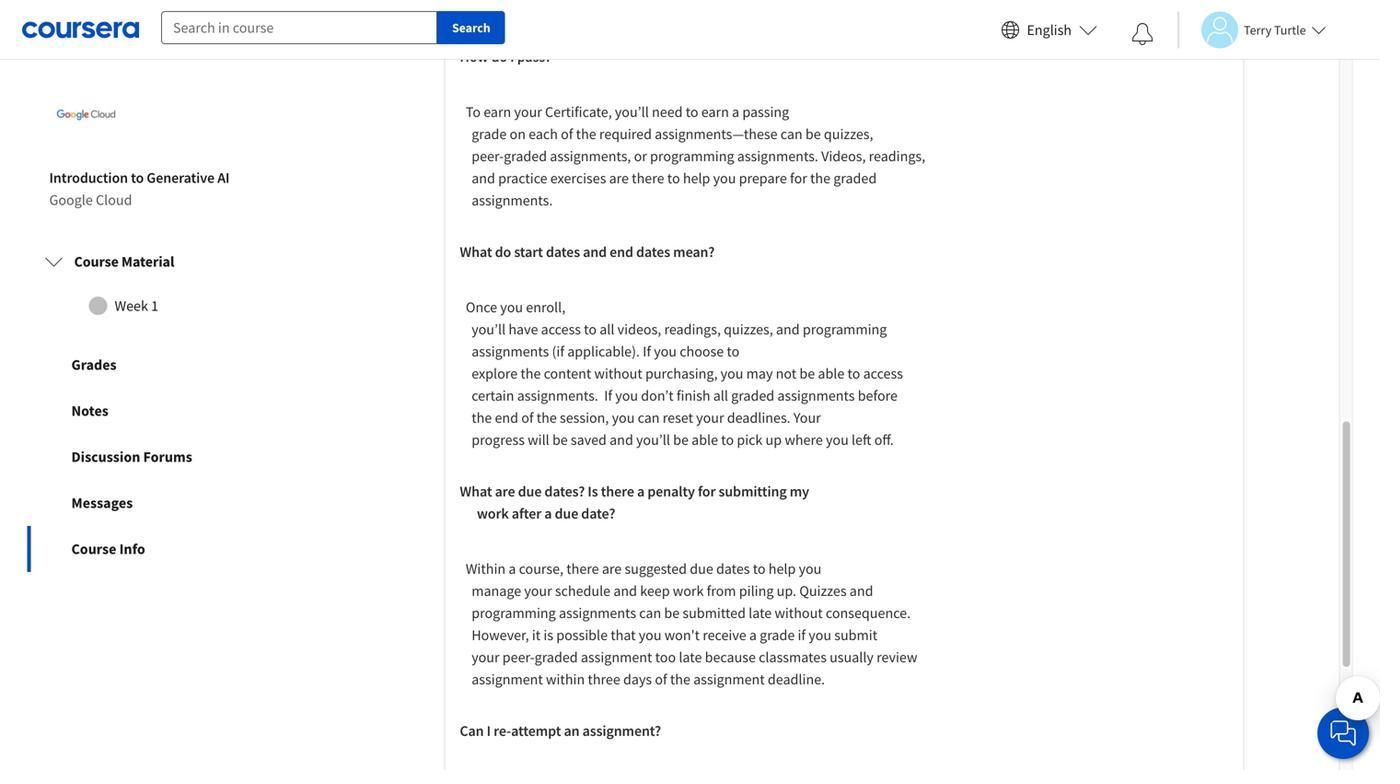 Task type: describe. For each thing, give the bounding box(es) containing it.
0 horizontal spatial if
[[605, 386, 613, 405]]

assignments inside within a course, there are suggested due dates to help you manage your schedule and keep work from piling up. quizzes and programming assignments can be submitted late without consequence. however, it is possible that you won't receive a grade if you submit your peer-graded assignment too late because classmates usually review assignment within three days of the assignment deadline.
[[559, 604, 637, 622]]

english button
[[994, 0, 1106, 60]]

possible
[[557, 626, 608, 644]]

1 vertical spatial late
[[679, 648, 702, 666]]

course material button
[[30, 236, 290, 288]]

passing
[[743, 103, 790, 121]]

of inside within a course, there are suggested due dates to help you manage your schedule and keep work from piling up. quizzes and programming assignments can be submitted late without consequence. however, it is possible that you won't receive a grade if you submit your peer-graded assignment too late because classmates usually review assignment within three days of the assignment deadline.
[[655, 670, 668, 689]]

required
[[600, 125, 652, 143]]

too
[[656, 648, 676, 666]]

info
[[119, 540, 145, 558]]

on
[[510, 125, 526, 143]]

course for course material
[[74, 253, 119, 271]]

course info
[[71, 540, 145, 558]]

the up will at the left of the page
[[537, 408, 557, 427]]

you left the may
[[721, 364, 744, 383]]

not
[[776, 364, 797, 383]]

you right "if"
[[809, 626, 832, 644]]

from
[[707, 582, 737, 600]]

be inside within a course, there are suggested due dates to help you manage your schedule and keep work from piling up. quizzes and programming assignments can be submitted late without consequence. however, it is possible that you won't receive a grade if you submit your peer-graded assignment too late because classmates usually review assignment within three days of the assignment deadline.
[[665, 604, 680, 622]]

messages link
[[27, 480, 293, 526]]

start
[[514, 243, 543, 261]]

manage
[[472, 582, 522, 600]]

0 horizontal spatial assignment
[[472, 670, 543, 689]]

or
[[634, 147, 648, 165]]

0 vertical spatial i
[[511, 47, 515, 66]]

what for what are due dates? is there a penalty for submitting my work after a due date?
[[460, 482, 492, 501]]

graded inside within a course, there are suggested due dates to help you manage your schedule and keep work from piling up. quizzes and programming assignments can be submitted late without consequence. however, it is possible that you won't receive a grade if you submit your peer-graded assignment too late because classmates usually review assignment within three days of the assignment deadline.
[[535, 648, 578, 666]]

you up too
[[639, 626, 662, 644]]

three
[[588, 670, 621, 689]]

finish
[[677, 386, 711, 405]]

and inside to earn your certificate, you'll need to earn a passing grade on each of the required assignments—these can be quizzes, peer-graded assignments, or programming assignments. videos, readings, and practice exercises are there to help you prepare for the graded assignments.
[[472, 169, 496, 187]]

there inside what are due dates? is there a penalty for submitting my work after a due date?
[[601, 482, 635, 501]]

you up quizzes
[[799, 560, 822, 578]]

that
[[611, 626, 636, 644]]

where
[[785, 431, 823, 449]]

week
[[115, 297, 148, 315]]

terry
[[1245, 22, 1272, 38]]

1 vertical spatial due
[[555, 504, 579, 523]]

videos,
[[822, 147, 866, 165]]

have
[[509, 320, 538, 338]]

within
[[546, 670, 585, 689]]

week 1
[[115, 297, 158, 315]]

review
[[877, 648, 918, 666]]

piling
[[740, 582, 774, 600]]

suggested
[[625, 560, 687, 578]]

readings, inside to earn your certificate, you'll need to earn a passing grade on each of the required assignments—these can be quizzes, peer-graded assignments, or programming assignments. videos, readings, and practice exercises are there to help you prepare for the graded assignments.
[[869, 147, 926, 165]]

2 earn from the left
[[702, 103, 730, 121]]

reset
[[663, 408, 694, 427]]

to inside "introduction to generative ai google cloud"
[[131, 169, 144, 187]]

help inside within a course, there are suggested due dates to help you manage your schedule and keep work from piling up. quizzes and programming assignments can be submitted late without consequence. however, it is possible that you won't receive a grade if you submit your peer-graded assignment too late because classmates usually review assignment within three days of the assignment deadline.
[[769, 560, 796, 578]]

enroll,
[[526, 298, 566, 316]]

1 horizontal spatial dates
[[637, 243, 671, 261]]

forums
[[143, 448, 192, 466]]

course,
[[519, 560, 564, 578]]

0 vertical spatial all
[[600, 320, 615, 338]]

may
[[747, 364, 773, 383]]

a right after at bottom left
[[545, 504, 552, 523]]

2 horizontal spatial assignments
[[778, 386, 855, 405]]

1 vertical spatial assignments.
[[472, 191, 553, 209]]

submitting
[[719, 482, 787, 501]]

0 vertical spatial if
[[643, 342, 651, 361]]

there inside to earn your certificate, you'll need to earn a passing grade on each of the required assignments—these can be quizzes, peer-graded assignments, or programming assignments. videos, readings, and practice exercises are there to help you prepare for the graded assignments.
[[632, 169, 665, 187]]

the down videos, at the right of the page
[[811, 169, 831, 187]]

quizzes, inside "once you enroll, you'll have access to all videos, readings, quizzes, and programming assignments (if applicable). if you choose to explore the content without purchasing, you may not be able to access certain assignments.  if you don't finish all graded assignments before the end of the session, you can reset your deadlines. your progress will be saved and you'll be able to pick up where you left off."
[[724, 320, 774, 338]]

graded up the practice
[[504, 147, 547, 165]]

0 vertical spatial access
[[541, 320, 581, 338]]

to up before
[[848, 364, 861, 383]]

date?
[[582, 504, 616, 523]]

a right receive
[[750, 626, 757, 644]]

saved
[[571, 431, 607, 449]]

it
[[532, 626, 541, 644]]

are inside what are due dates? is there a penalty for submitting my work after a due date?
[[495, 482, 515, 501]]

grade inside to earn your certificate, you'll need to earn a passing grade on each of the required assignments—these can be quizzes, peer-graded assignments, or programming assignments. videos, readings, and practice exercises are there to help you prepare for the graded assignments.
[[472, 125, 507, 143]]

assignments,
[[550, 147, 631, 165]]

pass?
[[517, 47, 552, 66]]

messages
[[71, 494, 133, 512]]

is
[[544, 626, 554, 644]]

can inside "once you enroll, you'll have access to all videos, readings, quizzes, and programming assignments (if applicable). if you choose to explore the content without purchasing, you may not be able to access certain assignments.  if you don't finish all graded assignments before the end of the session, you can reset your deadlines. your progress will be saved and you'll be able to pick up where you left off."
[[638, 408, 660, 427]]

assignments. inside "once you enroll, you'll have access to all videos, readings, quizzes, and programming assignments (if applicable). if you choose to explore the content without purchasing, you may not be able to access certain assignments.  if you don't finish all graded assignments before the end of the session, you can reset your deadlines. your progress will be saved and you'll be able to pick up where you left off."
[[517, 386, 599, 405]]

you up purchasing,
[[654, 342, 677, 361]]

week 1 link
[[45, 288, 275, 324]]

assignment?
[[583, 722, 661, 740]]

session,
[[560, 408, 609, 427]]

0 vertical spatial due
[[518, 482, 542, 501]]

end inside "once you enroll, you'll have access to all videos, readings, quizzes, and programming assignments (if applicable). if you choose to explore the content without purchasing, you may not be able to access certain assignments.  if you don't finish all graded assignments before the end of the session, you can reset your deadlines. your progress will be saved and you'll be able to pick up where you left off."
[[495, 408, 519, 427]]

course material
[[74, 253, 174, 271]]

for inside to earn your certificate, you'll need to earn a passing grade on each of the required assignments—these can be quizzes, peer-graded assignments, or programming assignments. videos, readings, and practice exercises are there to help you prepare for the graded assignments.
[[790, 169, 808, 187]]

each
[[529, 125, 558, 143]]

0 vertical spatial assignments
[[472, 342, 549, 361]]

usually
[[830, 648, 874, 666]]

notes
[[71, 402, 109, 420]]

to left pick
[[722, 431, 734, 449]]

Search in course text field
[[161, 11, 438, 44]]

will
[[528, 431, 550, 449]]

to
[[466, 103, 481, 121]]

graded down videos, at the right of the page
[[834, 169, 877, 187]]

submitted
[[683, 604, 746, 622]]

what do start dates and end dates mean?
[[460, 243, 715, 261]]

content
[[544, 364, 592, 383]]

certain
[[472, 386, 515, 405]]

search
[[452, 19, 491, 36]]

choose
[[680, 342, 724, 361]]

and right saved
[[610, 431, 634, 449]]

turtle
[[1275, 22, 1307, 38]]

however,
[[472, 626, 529, 644]]

to down 'assignments—these'
[[668, 169, 680, 187]]

show notifications image
[[1132, 23, 1154, 45]]

you right session, on the bottom of the page
[[612, 408, 635, 427]]

1 horizontal spatial late
[[749, 604, 772, 622]]

help center image
[[1333, 722, 1355, 744]]

1 horizontal spatial access
[[864, 364, 904, 383]]

an
[[564, 722, 580, 740]]

to right need
[[686, 103, 699, 121]]

the right the explore
[[521, 364, 541, 383]]

schedule
[[555, 582, 611, 600]]

cloud
[[96, 191, 132, 209]]

if
[[798, 626, 806, 644]]

and left keep
[[614, 582, 638, 600]]

due inside within a course, there are suggested due dates to help you manage your schedule and keep work from piling up. quizzes and programming assignments can be submitted late without consequence. however, it is possible that you won't receive a grade if you submit your peer-graded assignment too late because classmates usually review assignment within three days of the assignment deadline.
[[690, 560, 714, 578]]

your
[[794, 408, 822, 427]]

search button
[[438, 11, 505, 44]]

to earn your certificate, you'll need to earn a passing grade on each of the required assignments—these can be quizzes, peer-graded assignments, or programming assignments. videos, readings, and practice exercises are there to help you prepare for the graded assignments.
[[460, 103, 926, 209]]

once you enroll, you'll have access to all videos, readings, quizzes, and programming assignments (if applicable). if you choose to explore the content without purchasing, you may not be able to access certain assignments.  if you don't finish all graded assignments before the end of the session, you can reset your deadlines. your progress will be saved and you'll be able to pick up where you left off.
[[460, 298, 904, 449]]

course for course info
[[71, 540, 116, 558]]

penalty
[[648, 482, 695, 501]]

without inside "once you enroll, you'll have access to all videos, readings, quizzes, and programming assignments (if applicable). if you choose to explore the content without purchasing, you may not be able to access certain assignments.  if you don't finish all graded assignments before the end of the session, you can reset your deadlines. your progress will be saved and you'll be able to pick up where you left off."
[[595, 364, 643, 383]]

practice
[[499, 169, 548, 187]]

within
[[466, 560, 506, 578]]

my
[[790, 482, 810, 501]]

are inside within a course, there are suggested due dates to help you manage your schedule and keep work from piling up. quizzes and programming assignments can be submitted late without consequence. however, it is possible that you won't receive a grade if you submit your peer-graded assignment too late because classmates usually review assignment within three days of the assignment deadline.
[[602, 560, 622, 578]]

how do i pass?
[[460, 47, 552, 66]]

introduction
[[49, 169, 128, 187]]

work inside what are due dates? is there a penalty for submitting my work after a due date?
[[477, 504, 509, 523]]

0 horizontal spatial dates
[[546, 243, 580, 261]]

submit
[[835, 626, 878, 644]]

help inside to earn your certificate, you'll need to earn a passing grade on each of the required assignments—these can be quizzes, peer-graded assignments, or programming assignments. videos, readings, and practice exercises are there to help you prepare for the graded assignments.
[[683, 169, 711, 187]]

programming inside within a course, there are suggested due dates to help you manage your schedule and keep work from piling up. quizzes and programming assignments can be submitted late without consequence. however, it is possible that you won't receive a grade if you submit your peer-graded assignment too late because classmates usually review assignment within three days of the assignment deadline.
[[472, 604, 556, 622]]

your inside to earn your certificate, you'll need to earn a passing grade on each of the required assignments—these can be quizzes, peer-graded assignments, or programming assignments. videos, readings, and practice exercises are there to help you prepare for the graded assignments.
[[515, 103, 542, 121]]

receive
[[703, 626, 747, 644]]

grade inside within a course, there are suggested due dates to help you manage your schedule and keep work from piling up. quizzes and programming assignments can be submitted late without consequence. however, it is possible that you won't receive a grade if you submit your peer-graded assignment too late because classmates usually review assignment within three days of the assignment deadline.
[[760, 626, 795, 644]]

be inside to earn your certificate, you'll need to earn a passing grade on each of the required assignments—these can be quizzes, peer-graded assignments, or programming assignments. videos, readings, and practice exercises are there to help you prepare for the graded assignments.
[[806, 125, 821, 143]]

purchasing,
[[646, 364, 718, 383]]

2 horizontal spatial assignment
[[694, 670, 765, 689]]

1 vertical spatial able
[[692, 431, 719, 449]]

off.
[[875, 431, 894, 449]]

and right start
[[583, 243, 607, 261]]

is
[[588, 482, 598, 501]]



Task type: locate. For each thing, give the bounding box(es) containing it.
there inside within a course, there are suggested due dates to help you manage your schedule and keep work from piling up. quizzes and programming assignments can be submitted late without consequence. however, it is possible that you won't receive a grade if you submit your peer-graded assignment too late because classmates usually review assignment within three days of the assignment deadline.
[[567, 560, 599, 578]]

0 horizontal spatial access
[[541, 320, 581, 338]]

1 horizontal spatial i
[[511, 47, 515, 66]]

0 horizontal spatial for
[[698, 482, 716, 501]]

introduction to generative ai google cloud
[[49, 169, 230, 209]]

1 horizontal spatial if
[[643, 342, 651, 361]]

can inside to earn your certificate, you'll need to earn a passing grade on each of the required assignments—these can be quizzes, peer-graded assignments, or programming assignments. videos, readings, and practice exercises are there to help you prepare for the graded assignments.
[[781, 125, 803, 143]]

once
[[466, 298, 498, 316]]

the up assignments,
[[576, 125, 597, 143]]

programming
[[650, 147, 735, 165], [803, 320, 887, 338], [472, 604, 556, 622]]

deadline.
[[768, 670, 826, 689]]

consequence.
[[826, 604, 911, 622]]

and up not
[[777, 320, 800, 338]]

are
[[610, 169, 629, 187], [495, 482, 515, 501], [602, 560, 622, 578]]

0 vertical spatial can
[[781, 125, 803, 143]]

you left prepare
[[714, 169, 736, 187]]

0 vertical spatial do
[[491, 47, 508, 66]]

don't
[[641, 386, 674, 405]]

to up cloud
[[131, 169, 144, 187]]

quizzes, inside to earn your certificate, you'll need to earn a passing grade on each of the required assignments—these can be quizzes, peer-graded assignments, or programming assignments. videos, readings, and practice exercises are there to help you prepare for the graded assignments.
[[824, 125, 874, 143]]

and up consequence. at right bottom
[[850, 582, 874, 600]]

google cloud image
[[49, 78, 123, 152]]

1 horizontal spatial all
[[714, 386, 729, 405]]

assignment down that at the bottom of page
[[581, 648, 653, 666]]

1 horizontal spatial assignments
[[559, 604, 637, 622]]

end up progress
[[495, 408, 519, 427]]

1 vertical spatial without
[[775, 604, 823, 622]]

0 horizontal spatial assignments
[[472, 342, 549, 361]]

assignments—these
[[655, 125, 778, 143]]

you up have
[[501, 298, 523, 316]]

0 vertical spatial quizzes,
[[824, 125, 874, 143]]

days
[[624, 670, 652, 689]]

pick
[[737, 431, 763, 449]]

you'll down reset
[[637, 431, 671, 449]]

generative
[[147, 169, 215, 187]]

do left start
[[495, 243, 512, 261]]

1 vertical spatial what
[[460, 482, 492, 501]]

dates right start
[[546, 243, 580, 261]]

after
[[512, 504, 542, 523]]

earn up 'assignments—these'
[[702, 103, 730, 121]]

0 vertical spatial what
[[460, 243, 492, 261]]

can inside within a course, there are suggested due dates to help you manage your schedule and keep work from piling up. quizzes and programming assignments can be submitted late without consequence. however, it is possible that you won't receive a grade if you submit your peer-graded assignment too late because classmates usually review assignment within three days of the assignment deadline.
[[640, 604, 662, 622]]

0 horizontal spatial grade
[[472, 125, 507, 143]]

readings, inside "once you enroll, you'll have access to all videos, readings, quizzes, and programming assignments (if applicable). if you choose to explore the content without purchasing, you may not be able to access certain assignments.  if you don't finish all graded assignments before the end of the session, you can reset your deadlines. your progress will be saved and you'll be able to pick up where you left off."
[[665, 320, 721, 338]]

for
[[790, 169, 808, 187], [698, 482, 716, 501]]

assignment down because
[[694, 670, 765, 689]]

programming up however, at the bottom of the page
[[472, 604, 556, 622]]

course info link
[[27, 526, 293, 572]]

0 vertical spatial work
[[477, 504, 509, 523]]

peer- up the practice
[[472, 147, 504, 165]]

0 horizontal spatial of
[[522, 408, 534, 427]]

0 horizontal spatial due
[[518, 482, 542, 501]]

0 horizontal spatial quizzes,
[[724, 320, 774, 338]]

assignments.
[[738, 147, 819, 165], [472, 191, 553, 209], [517, 386, 599, 405]]

of inside to earn your certificate, you'll need to earn a passing grade on each of the required assignments—these can be quizzes, peer-graded assignments, or programming assignments. videos, readings, and practice exercises are there to help you prepare for the graded assignments.
[[561, 125, 573, 143]]

can down keep
[[640, 604, 662, 622]]

there
[[632, 169, 665, 187], [601, 482, 635, 501], [567, 560, 599, 578]]

assignments
[[472, 342, 549, 361], [778, 386, 855, 405], [559, 604, 637, 622]]

1 vertical spatial you'll
[[472, 320, 506, 338]]

1 vertical spatial work
[[673, 582, 704, 600]]

1 vertical spatial are
[[495, 482, 515, 501]]

0 vertical spatial you'll
[[615, 103, 649, 121]]

prepare
[[739, 169, 788, 187]]

need
[[652, 103, 683, 121]]

peer- down it
[[503, 648, 535, 666]]

are up after at bottom left
[[495, 482, 515, 501]]

your down finish on the bottom of page
[[697, 408, 725, 427]]

1 earn from the left
[[484, 103, 512, 121]]

end left mean?
[[610, 243, 634, 261]]

1 vertical spatial can
[[638, 408, 660, 427]]

of inside "once you enroll, you'll have access to all videos, readings, quizzes, and programming assignments (if applicable). if you choose to explore the content without purchasing, you may not be able to access certain assignments.  if you don't finish all graded assignments before the end of the session, you can reset your deadlines. your progress will be saved and you'll be able to pick up where you left off."
[[522, 408, 534, 427]]

quizzes, up the may
[[724, 320, 774, 338]]

1 horizontal spatial end
[[610, 243, 634, 261]]

all
[[600, 320, 615, 338], [714, 386, 729, 405]]

can down the don't
[[638, 408, 660, 427]]

terry turtle
[[1245, 22, 1307, 38]]

you
[[714, 169, 736, 187], [501, 298, 523, 316], [654, 342, 677, 361], [721, 364, 744, 383], [616, 386, 639, 405], [612, 408, 635, 427], [826, 431, 849, 449], [799, 560, 822, 578], [639, 626, 662, 644], [809, 626, 832, 644]]

discussion forums link
[[27, 434, 293, 480]]

earn right to in the top of the page
[[484, 103, 512, 121]]

there up schedule
[[567, 560, 599, 578]]

deadlines.
[[728, 408, 791, 427]]

explore
[[472, 364, 518, 383]]

certificate,
[[545, 103, 612, 121]]

quizzes, up videos, at the right of the page
[[824, 125, 874, 143]]

0 vertical spatial there
[[632, 169, 665, 187]]

are inside to earn your certificate, you'll need to earn a passing grade on each of the required assignments—these can be quizzes, peer-graded assignments, or programming assignments. videos, readings, and practice exercises are there to help you prepare for the graded assignments.
[[610, 169, 629, 187]]

1 vertical spatial all
[[714, 386, 729, 405]]

1 vertical spatial assignments
[[778, 386, 855, 405]]

do for start
[[495, 243, 512, 261]]

discussion forums
[[71, 448, 192, 466]]

assignments. up prepare
[[738, 147, 819, 165]]

graded inside "once you enroll, you'll have access to all videos, readings, quizzes, and programming assignments (if applicable). if you choose to explore the content without purchasing, you may not be able to access certain assignments.  if you don't finish all graded assignments before the end of the session, you can reset your deadlines. your progress will be saved and you'll be able to pick up where you left off."
[[732, 386, 775, 405]]

2 vertical spatial you'll
[[637, 431, 671, 449]]

there down or
[[632, 169, 665, 187]]

0 vertical spatial without
[[595, 364, 643, 383]]

assignments. down content
[[517, 386, 599, 405]]

to inside within a course, there are suggested due dates to help you manage your schedule and keep work from piling up. quizzes and programming assignments can be submitted late without consequence. however, it is possible that you won't receive a grade if you submit your peer-graded assignment too late because classmates usually review assignment within three days of the assignment deadline.
[[753, 560, 766, 578]]

2 vertical spatial there
[[567, 560, 599, 578]]

1 vertical spatial i
[[487, 722, 491, 740]]

due up after at bottom left
[[518, 482, 542, 501]]

notes link
[[27, 388, 293, 434]]

0 horizontal spatial all
[[600, 320, 615, 338]]

1 vertical spatial do
[[495, 243, 512, 261]]

peer-
[[472, 147, 504, 165], [503, 648, 535, 666]]

1 horizontal spatial grade
[[760, 626, 795, 644]]

1 vertical spatial help
[[769, 560, 796, 578]]

1 horizontal spatial programming
[[650, 147, 735, 165]]

you'll inside to earn your certificate, you'll need to earn a passing grade on each of the required assignments—these can be quizzes, peer-graded assignments, or programming assignments. videos, readings, and practice exercises are there to help you prepare for the graded assignments.
[[615, 103, 649, 121]]

of right the each
[[561, 125, 573, 143]]

keep
[[640, 582, 670, 600]]

assignment down however, at the bottom of the page
[[472, 670, 543, 689]]

up
[[766, 431, 782, 449]]

due
[[518, 482, 542, 501], [555, 504, 579, 523], [690, 560, 714, 578]]

your down course,
[[525, 582, 552, 600]]

assignments down have
[[472, 342, 549, 361]]

work inside within a course, there are suggested due dates to help you manage your schedule and keep work from piling up. quizzes and programming assignments can be submitted late without consequence. however, it is possible that you won't receive a grade if you submit your peer-graded assignment too late because classmates usually review assignment within three days of the assignment deadline.
[[673, 582, 704, 600]]

0 vertical spatial course
[[74, 253, 119, 271]]

course inside "dropdown button"
[[74, 253, 119, 271]]

able right not
[[818, 364, 845, 383]]

assignments down schedule
[[559, 604, 637, 622]]

without up "if"
[[775, 604, 823, 622]]

2 vertical spatial are
[[602, 560, 622, 578]]

assignments. down the practice
[[472, 191, 553, 209]]

1 vertical spatial grade
[[760, 626, 795, 644]]

you'll down once
[[472, 320, 506, 338]]

material
[[122, 253, 174, 271]]

for right the penalty
[[698, 482, 716, 501]]

quizzes
[[800, 582, 847, 600]]

programming up before
[[803, 320, 887, 338]]

and left the practice
[[472, 169, 496, 187]]

work left from
[[673, 582, 704, 600]]

left
[[852, 431, 872, 449]]

1 vertical spatial of
[[522, 408, 534, 427]]

what are due dates? is there a penalty for submitting my work after a due date?
[[460, 482, 810, 523]]

are up schedule
[[602, 560, 622, 578]]

0 vertical spatial peer-
[[472, 147, 504, 165]]

do
[[491, 47, 508, 66], [495, 243, 512, 261]]

you left the left
[[826, 431, 849, 449]]

2 vertical spatial due
[[690, 560, 714, 578]]

do for i
[[491, 47, 508, 66]]

videos,
[[618, 320, 662, 338]]

1 vertical spatial there
[[601, 482, 635, 501]]

(if
[[552, 342, 565, 361]]

work
[[477, 504, 509, 523], [673, 582, 704, 600]]

1 vertical spatial for
[[698, 482, 716, 501]]

course left material
[[74, 253, 119, 271]]

attempt
[[511, 722, 561, 740]]

1 vertical spatial quizzes,
[[724, 320, 774, 338]]

of down too
[[655, 670, 668, 689]]

0 vertical spatial readings,
[[869, 147, 926, 165]]

terry turtle button
[[1178, 12, 1327, 48]]

to up applicable).
[[584, 320, 597, 338]]

assignments up your
[[778, 386, 855, 405]]

programming down 'assignments—these'
[[650, 147, 735, 165]]

2 horizontal spatial dates
[[717, 560, 750, 578]]

2 vertical spatial can
[[640, 604, 662, 622]]

due up from
[[690, 560, 714, 578]]

for inside what are due dates? is there a penalty for submitting my work after a due date?
[[698, 482, 716, 501]]

0 vertical spatial late
[[749, 604, 772, 622]]

graded up "deadlines."
[[732, 386, 775, 405]]

1 vertical spatial access
[[864, 364, 904, 383]]

applicable).
[[568, 342, 640, 361]]

0 horizontal spatial earn
[[484, 103, 512, 121]]

readings, right videos, at the right of the page
[[869, 147, 926, 165]]

google
[[49, 191, 93, 209]]

dates up from
[[717, 560, 750, 578]]

1 horizontal spatial for
[[790, 169, 808, 187]]

0 vertical spatial assignments.
[[738, 147, 819, 165]]

0 horizontal spatial programming
[[472, 604, 556, 622]]

0 horizontal spatial without
[[595, 364, 643, 383]]

0 horizontal spatial late
[[679, 648, 702, 666]]

1 horizontal spatial earn
[[702, 103, 730, 121]]

what for what do start dates and end dates mean?
[[460, 243, 492, 261]]

your down however, at the bottom of the page
[[472, 648, 500, 666]]

how
[[460, 47, 489, 66]]

work left after at bottom left
[[477, 504, 509, 523]]

1 horizontal spatial of
[[561, 125, 573, 143]]

1 vertical spatial end
[[495, 408, 519, 427]]

1 vertical spatial readings,
[[665, 320, 721, 338]]

you'll
[[615, 103, 649, 121], [472, 320, 506, 338], [637, 431, 671, 449]]

the down certain
[[472, 408, 492, 427]]

1 horizontal spatial help
[[769, 560, 796, 578]]

you'll up required
[[615, 103, 649, 121]]

be
[[806, 125, 821, 143], [800, 364, 815, 383], [553, 431, 568, 449], [674, 431, 689, 449], [665, 604, 680, 622]]

the down too
[[671, 670, 691, 689]]

grades link
[[27, 342, 293, 388]]

there right is
[[601, 482, 635, 501]]

what inside what are due dates? is there a penalty for submitting my work after a due date?
[[460, 482, 492, 501]]

discussion
[[71, 448, 140, 466]]

graded down is
[[535, 648, 578, 666]]

programming inside "once you enroll, you'll have access to all videos, readings, quizzes, and programming assignments (if applicable). if you choose to explore the content without purchasing, you may not be able to access certain assignments.  if you don't finish all graded assignments before the end of the session, you can reset your deadlines. your progress will be saved and you'll be able to pick up where you left off."
[[803, 320, 887, 338]]

to up piling
[[753, 560, 766, 578]]

access up before
[[864, 364, 904, 383]]

re-
[[494, 722, 511, 740]]

if up session, on the bottom of the page
[[605, 386, 613, 405]]

0 vertical spatial grade
[[472, 125, 507, 143]]

because
[[705, 648, 756, 666]]

all right finish on the bottom of page
[[714, 386, 729, 405]]

up.
[[777, 582, 797, 600]]

1 horizontal spatial able
[[818, 364, 845, 383]]

programming inside to earn your certificate, you'll need to earn a passing grade on each of the required assignments—these can be quizzes, peer-graded assignments, or programming assignments. videos, readings, and practice exercises are there to help you prepare for the graded assignments.
[[650, 147, 735, 165]]

dates inside within a course, there are suggested due dates to help you manage your schedule and keep work from piling up. quizzes and programming assignments can be submitted late without consequence. however, it is possible that you won't receive a grade if you submit your peer-graded assignment too late because classmates usually review assignment within three days of the assignment deadline.
[[717, 560, 750, 578]]

a left the penalty
[[637, 482, 645, 501]]

dates left mean?
[[637, 243, 671, 261]]

earn
[[484, 103, 512, 121], [702, 103, 730, 121]]

grade down to in the top of the page
[[472, 125, 507, 143]]

2 vertical spatial assignments.
[[517, 386, 599, 405]]

0 horizontal spatial i
[[487, 722, 491, 740]]

1 horizontal spatial due
[[555, 504, 579, 523]]

can down passing
[[781, 125, 803, 143]]

peer- inside within a course, there are suggested due dates to help you manage your schedule and keep work from piling up. quizzes and programming assignments can be submitted late without consequence. however, it is possible that you won't receive a grade if you submit your peer-graded assignment too late because classmates usually review assignment within three days of the assignment deadline.
[[503, 648, 535, 666]]

i left pass?
[[511, 47, 515, 66]]

1 vertical spatial course
[[71, 540, 116, 558]]

a right within
[[509, 560, 516, 578]]

1 horizontal spatial work
[[673, 582, 704, 600]]

1 horizontal spatial quizzes,
[[824, 125, 874, 143]]

to right choose
[[727, 342, 740, 361]]

peer- inside to earn your certificate, you'll need to earn a passing grade on each of the required assignments—these can be quizzes, peer-graded assignments, or programming assignments. videos, readings, and practice exercises are there to help you prepare for the graded assignments.
[[472, 147, 504, 165]]

dates
[[546, 243, 580, 261], [637, 243, 671, 261], [717, 560, 750, 578]]

0 vertical spatial of
[[561, 125, 573, 143]]

coursera image
[[22, 15, 139, 44]]

0 vertical spatial able
[[818, 364, 845, 383]]

your inside "once you enroll, you'll have access to all videos, readings, quizzes, and programming assignments (if applicable). if you choose to explore the content without purchasing, you may not be able to access certain assignments.  if you don't finish all graded assignments before the end of the session, you can reset your deadlines. your progress will be saved and you'll be able to pick up where you left off."
[[697, 408, 725, 427]]

1 horizontal spatial assignment
[[581, 648, 653, 666]]

if down videos,
[[643, 342, 651, 361]]

2 horizontal spatial of
[[655, 670, 668, 689]]

2 vertical spatial of
[[655, 670, 668, 689]]

1 vertical spatial if
[[605, 386, 613, 405]]

0 vertical spatial are
[[610, 169, 629, 187]]

can
[[781, 125, 803, 143], [638, 408, 660, 427], [640, 604, 662, 622]]

assignment
[[581, 648, 653, 666], [472, 670, 543, 689], [694, 670, 765, 689]]

2 vertical spatial programming
[[472, 604, 556, 622]]

exercises
[[551, 169, 607, 187]]

won't
[[665, 626, 700, 644]]

access up (if at the top of page
[[541, 320, 581, 338]]

before
[[858, 386, 898, 405]]

0 horizontal spatial help
[[683, 169, 711, 187]]

the inside within a course, there are suggested due dates to help you manage your schedule and keep work from piling up. quizzes and programming assignments can be submitted late without consequence. however, it is possible that you won't receive a grade if you submit your peer-graded assignment too late because classmates usually review assignment within three days of the assignment deadline.
[[671, 670, 691, 689]]

i left the re-
[[487, 722, 491, 740]]

without inside within a course, there are suggested due dates to help you manage your schedule and keep work from piling up. quizzes and programming assignments can be submitted late without consequence. however, it is possible that you won't receive a grade if you submit your peer-graded assignment too late because classmates usually review assignment within three days of the assignment deadline.
[[775, 604, 823, 622]]

chat with us image
[[1329, 719, 1359, 748]]

if
[[643, 342, 651, 361], [605, 386, 613, 405]]

0 vertical spatial end
[[610, 243, 634, 261]]

0 horizontal spatial readings,
[[665, 320, 721, 338]]

you left the don't
[[616, 386, 639, 405]]

1 horizontal spatial without
[[775, 604, 823, 622]]

ai
[[218, 169, 230, 187]]

for right prepare
[[790, 169, 808, 187]]

1 horizontal spatial readings,
[[869, 147, 926, 165]]

1
[[151, 297, 158, 315]]

due down dates?
[[555, 504, 579, 523]]

1 vertical spatial programming
[[803, 320, 887, 338]]

late down piling
[[749, 604, 772, 622]]

all up applicable).
[[600, 320, 615, 338]]

your
[[515, 103, 542, 121], [697, 408, 725, 427], [525, 582, 552, 600], [472, 648, 500, 666]]

0 vertical spatial help
[[683, 169, 711, 187]]

progress
[[472, 431, 525, 449]]

2 what from the top
[[460, 482, 492, 501]]

grade left "if"
[[760, 626, 795, 644]]

a inside to earn your certificate, you'll need to earn a passing grade on each of the required assignments—these can be quizzes, peer-graded assignments, or programming assignments. videos, readings, and practice exercises are there to help you prepare for the graded assignments.
[[732, 103, 740, 121]]

to
[[686, 103, 699, 121], [131, 169, 144, 187], [668, 169, 680, 187], [584, 320, 597, 338], [727, 342, 740, 361], [848, 364, 861, 383], [722, 431, 734, 449], [753, 560, 766, 578]]

i
[[511, 47, 515, 66], [487, 722, 491, 740]]

you inside to earn your certificate, you'll need to earn a passing grade on each of the required assignments—these can be quizzes, peer-graded assignments, or programming assignments. videos, readings, and practice exercises are there to help you prepare for the graded assignments.
[[714, 169, 736, 187]]

2 horizontal spatial due
[[690, 560, 714, 578]]

graded
[[504, 147, 547, 165], [834, 169, 877, 187], [732, 386, 775, 405], [535, 648, 578, 666]]

able down reset
[[692, 431, 719, 449]]

1 what from the top
[[460, 243, 492, 261]]



Task type: vqa. For each thing, say whether or not it's contained in the screenshot.
16
no



